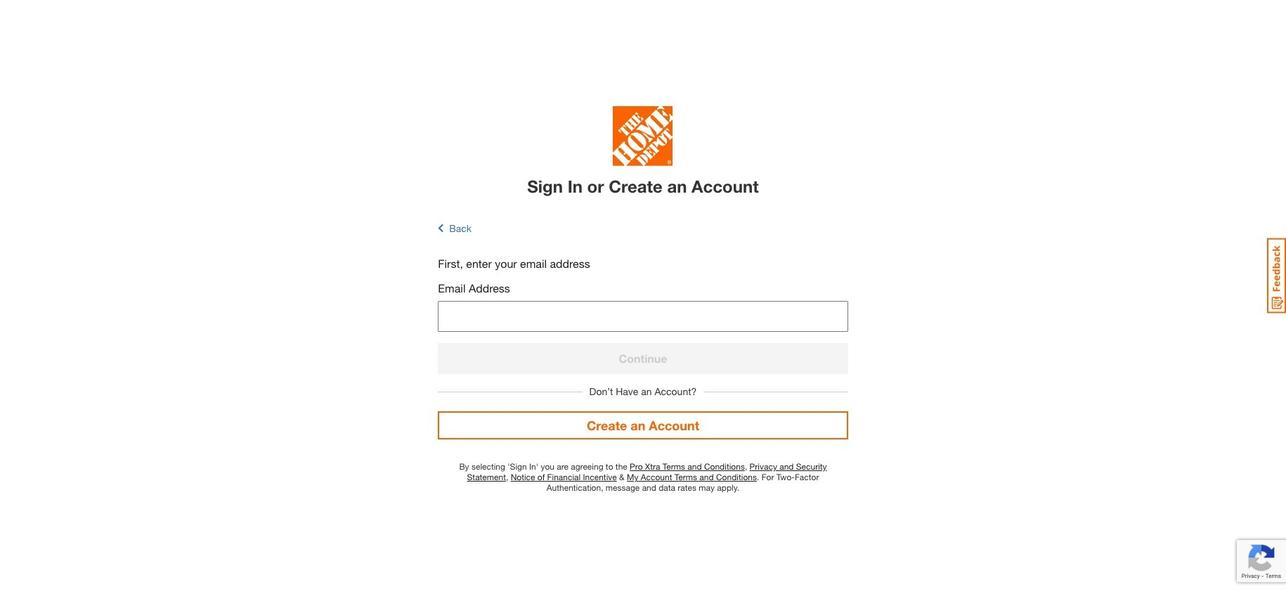 Task type: describe. For each thing, give the bounding box(es) containing it.
thd logo image
[[614, 106, 673, 169]]

feedback link image
[[1268, 238, 1287, 314]]



Task type: locate. For each thing, give the bounding box(es) containing it.
back arrow image
[[438, 222, 444, 234]]

None email field
[[438, 301, 849, 332]]



Task type: vqa. For each thing, say whether or not it's contained in the screenshot.
Throw for Throw Pillows
no



